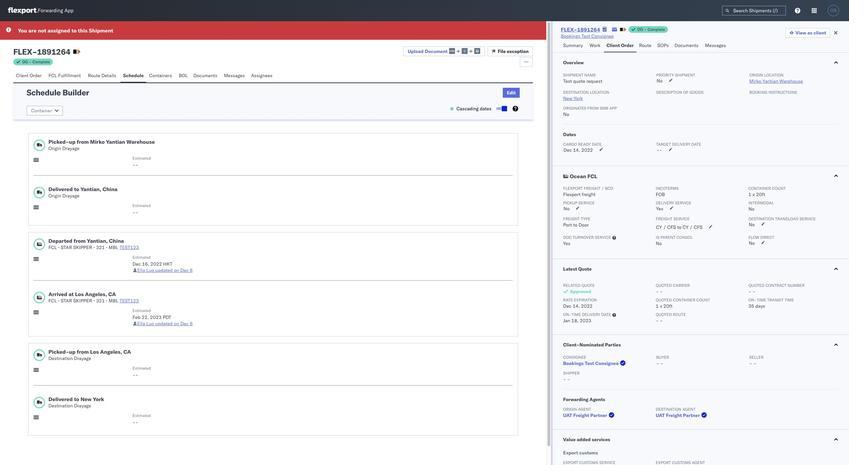 Task type: describe. For each thing, give the bounding box(es) containing it.
upload document
[[408, 48, 448, 54]]

1 cy from the left
[[657, 225, 662, 231]]

pickup service
[[563, 201, 595, 206]]

uat freight partner link for origin
[[563, 413, 616, 419]]

321 inside "arrived at los angeles, ca fcl • star skipper • 321 • mbl test123"
[[96, 298, 105, 304]]

0 vertical spatial bookings
[[561, 33, 581, 39]]

cascading dates
[[457, 106, 492, 112]]

new for delivered
[[81, 397, 92, 403]]

route for route
[[639, 42, 652, 48]]

2022 inside quoted contract number - - rate expiration dec 14, 2022
[[581, 304, 593, 310]]

1 vertical spatial quote
[[582, 283, 595, 288]]

from inside originates from smb app no
[[588, 106, 599, 111]]

request
[[587, 78, 603, 84]]

quoted for quoted carrier - -
[[656, 283, 672, 288]]

1 horizontal spatial messages button
[[703, 39, 730, 52]]

delivered to yantian, china origin drayage
[[48, 186, 118, 199]]

to inside delivered to yantian, china origin drayage
[[74, 186, 79, 193]]

6 for arrived at los angeles, ca
[[190, 321, 193, 327]]

booking instructions
[[750, 90, 798, 95]]

from inside picked-up from los angeles, ca destination drayage
[[77, 349, 89, 356]]

arrived at los angeles, ca fcl • star skipper • 321 • mbl test123
[[48, 291, 139, 304]]

1 inside quoted container count 1 x 20ft
[[656, 304, 659, 310]]

14, inside quoted contract number - - rate expiration dec 14, 2022
[[573, 304, 580, 310]]

value
[[563, 437, 576, 443]]

0 vertical spatial 2022
[[582, 147, 593, 153]]

skipper inside "arrived at los angeles, ca fcl • star skipper • 321 • mbl test123"
[[73, 298, 92, 304]]

no down flow
[[749, 241, 755, 247]]

2 cy from the left
[[683, 225, 689, 231]]

Search Shipments (/) text field
[[722, 6, 786, 16]]

schedule builder
[[27, 88, 89, 98]]

origin inside delivered to yantian, china origin drayage
[[48, 193, 61, 199]]

forwarding app link
[[8, 7, 74, 14]]

no down pickup
[[564, 206, 570, 212]]

quoted for quoted route - -
[[656, 313, 672, 318]]

1 horizontal spatial dg - complete
[[638, 27, 665, 32]]

2 vertical spatial consignee
[[596, 361, 619, 367]]

instructions
[[769, 90, 798, 95]]

1 horizontal spatial /
[[664, 225, 666, 231]]

route button
[[637, 39, 655, 52]]

ca inside "arrived at los angeles, ca fcl • star skipper • 321 • mbl test123"
[[108, 291, 116, 298]]

shipment inside shipment name test quote request
[[563, 73, 584, 78]]

yantian, for to
[[81, 186, 101, 193]]

1 vertical spatial documents
[[193, 73, 217, 79]]

origin agent
[[563, 408, 591, 412]]

order for the topmost client order button
[[621, 42, 634, 48]]

uat freight partner link for destination
[[656, 413, 709, 419]]

freight down destination agent
[[666, 413, 682, 419]]

transit
[[768, 298, 784, 303]]

related quote
[[563, 283, 595, 288]]

originates from smb app no
[[563, 106, 617, 117]]

no inside is parent consol no
[[656, 241, 662, 247]]

you
[[18, 27, 27, 34]]

1 vertical spatial freight
[[582, 192, 596, 198]]

0 horizontal spatial dg - complete
[[22, 59, 50, 64]]

seller
[[750, 355, 764, 360]]

yantian inside origin location mirko yantian warehouse
[[763, 78, 779, 84]]

fcl inside button
[[49, 73, 57, 79]]

uat freight partner for destination
[[656, 413, 700, 419]]

york for delivered to new york
[[93, 397, 104, 403]]

estimated dec 16, 2022 hkt
[[133, 255, 172, 267]]

route details button
[[85, 70, 120, 83]]

fulfillment
[[58, 73, 81, 79]]

on- for on-time transit time 35 days
[[749, 298, 757, 303]]

fcl inside button
[[588, 173, 598, 180]]

parent
[[661, 235, 676, 240]]

1 horizontal spatial 2023
[[580, 318, 592, 324]]

freight down "origin agent"
[[574, 413, 590, 419]]

latest quote button
[[553, 260, 850, 279]]

2 horizontal spatial /
[[690, 225, 693, 231]]

container for container count 1 x 20ft
[[749, 186, 771, 191]]

test123 inside departed from yantian, china fcl • star skipper • 321 • mbl test123
[[120, 245, 139, 251]]

cargo
[[563, 142, 577, 147]]

0 vertical spatial freight
[[584, 186, 601, 191]]

star inside departed from yantian, china fcl • star skipper • 321 • mbl test123
[[61, 245, 72, 251]]

0 vertical spatial bookings test consignee link
[[561, 33, 614, 39]]

pickup
[[563, 201, 578, 206]]

shipment name test quote request
[[563, 73, 603, 84]]

estimated for delivered to new york
[[133, 414, 151, 419]]

flex-1891264 link
[[561, 26, 601, 33]]

is parent consol no
[[656, 235, 693, 247]]

time for on-time transit time 35 days
[[757, 298, 767, 303]]

doc
[[563, 235, 572, 240]]

1 horizontal spatial yes
[[657, 206, 664, 212]]

door
[[579, 222, 589, 228]]

updated for arrived at los angeles, ca
[[155, 321, 173, 327]]

0 vertical spatial dg
[[638, 27, 643, 32]]

0 vertical spatial bookings test consignee
[[561, 33, 614, 39]]

updated for departed from yantian, china
[[155, 268, 173, 274]]

up for los
[[69, 349, 75, 356]]

forwarding app
[[38, 7, 74, 14]]

latest quote
[[563, 266, 592, 272]]

priority
[[657, 73, 674, 78]]

yantian, for from
[[87, 238, 108, 245]]

smb
[[600, 106, 609, 111]]

ella luo updated on dec 6 for departed from yantian, china
[[137, 268, 193, 274]]

buyer - -
[[657, 355, 669, 367]]

35
[[749, 304, 755, 310]]

freight service
[[656, 217, 690, 222]]

sops button
[[655, 39, 672, 52]]

picked-up from mirko yantian warehouse origin drayage
[[48, 139, 155, 152]]

estimated for picked-up from mirko yantian warehouse
[[133, 156, 151, 161]]

0 vertical spatial 14,
[[573, 147, 581, 153]]

1 vertical spatial 1891264
[[37, 47, 70, 57]]

1 vertical spatial client order button
[[13, 70, 46, 83]]

china for delivered to yantian, china
[[103, 186, 118, 193]]

approved
[[570, 289, 592, 295]]

client-nominated parties button
[[553, 336, 850, 355]]

location for york
[[590, 90, 610, 95]]

as
[[808, 30, 813, 36]]

2 horizontal spatial time
[[785, 298, 794, 303]]

mirko yantian warehouse link
[[750, 78, 804, 84]]

shipper
[[563, 371, 580, 376]]

18,
[[572, 318, 579, 324]]

priority shipment
[[657, 73, 696, 78]]

parties
[[605, 342, 621, 348]]

0 vertical spatial 1891264
[[578, 26, 601, 33]]

20ft inside quoted container count 1 x 20ft
[[664, 304, 673, 310]]

time for on-time delivery date
[[572, 313, 581, 318]]

from inside departed from yantian, china fcl • star skipper • 321 • mbl test123
[[74, 238, 86, 245]]

work
[[590, 42, 601, 48]]

bco
[[605, 186, 614, 191]]

1 vertical spatial consignee
[[563, 355, 587, 360]]

test inside shipment name test quote request
[[563, 78, 572, 84]]

container button
[[27, 106, 63, 116]]

exception
[[507, 48, 529, 54]]

test123 button for arrived at los angeles, ca
[[120, 298, 139, 304]]

0 horizontal spatial yes
[[563, 241, 571, 247]]

0 horizontal spatial client order
[[16, 73, 42, 79]]

freight type port to door
[[563, 217, 591, 228]]

no inside the intermodal no
[[749, 206, 755, 212]]

1 inside container count 1 x 20ft
[[749, 192, 752, 198]]

value added services
[[563, 437, 611, 443]]

location for yantian
[[765, 73, 784, 78]]

ella luo updated on dec 6 for arrived at los angeles, ca
[[137, 321, 193, 327]]

drayage inside delivered to new york destination drayage
[[74, 404, 91, 410]]

0 vertical spatial client order button
[[604, 39, 637, 52]]

estimated inside estimated dec 16, 2022 hkt
[[133, 255, 151, 260]]

freight down delivery
[[656, 217, 673, 222]]

quote
[[579, 266, 592, 272]]

2 flexport from the top
[[563, 192, 581, 198]]

mbl inside departed from yantian, china fcl • star skipper • 321 • mbl test123
[[109, 245, 118, 251]]

picked- for picked-up from los angeles, ca
[[48, 349, 69, 356]]

partner for origin agent
[[591, 413, 608, 419]]

on-time delivery date
[[563, 313, 611, 318]]

1 horizontal spatial delivery
[[672, 142, 691, 147]]

you are not assigned to this shipment
[[18, 27, 113, 34]]

direct
[[761, 235, 775, 240]]

quoted route - -
[[656, 313, 686, 324]]

details
[[101, 73, 116, 79]]

overview
[[563, 60, 584, 66]]

summary
[[563, 42, 583, 48]]

drayage inside picked-up from mirko yantian warehouse origin drayage
[[62, 146, 79, 152]]

no up flow
[[749, 222, 755, 228]]

origin location mirko yantian warehouse
[[750, 73, 804, 84]]

dec inside quoted contract number - - rate expiration dec 14, 2022
[[563, 304, 572, 310]]

to inside freight type port to door
[[573, 222, 578, 228]]

1 vertical spatial delivery
[[582, 313, 601, 318]]

1 vertical spatial bookings test consignee link
[[563, 361, 628, 367]]

service down flexport freight / bco flexport freight
[[579, 201, 595, 206]]

target delivery date
[[657, 142, 702, 147]]

0 horizontal spatial documents button
[[191, 70, 221, 83]]

drayage inside picked-up from los angeles, ca destination drayage
[[74, 356, 91, 362]]

york for destination location
[[574, 96, 583, 102]]

0 vertical spatial complete
[[648, 27, 665, 32]]

estimated for delivered to yantian, china
[[133, 203, 151, 208]]

los inside "arrived at los angeles, ca fcl • star skipper • 321 • mbl test123"
[[75, 291, 84, 298]]

1 cfs from the left
[[668, 225, 676, 231]]

picked- for picked-up from mirko yantian warehouse
[[48, 139, 69, 145]]

view
[[796, 30, 807, 36]]

16,
[[142, 261, 149, 267]]

related
[[563, 283, 581, 288]]

name
[[585, 73, 596, 78]]

0 vertical spatial documents button
[[672, 39, 703, 52]]

0 vertical spatial consignee
[[592, 33, 614, 39]]

fcl inside departed from yantian, china fcl • star skipper • 321 • mbl test123
[[48, 245, 57, 251]]

quoted carrier - -
[[656, 283, 690, 295]]

os
[[831, 8, 837, 13]]

destination location new york
[[563, 90, 610, 102]]

file exception
[[498, 48, 529, 54]]

1 vertical spatial messages button
[[221, 70, 249, 83]]

booking
[[750, 90, 768, 95]]

dates
[[480, 106, 492, 112]]

dec inside estimated dec 16, 2022 hkt
[[133, 261, 141, 267]]

to inside delivered to new york destination drayage
[[74, 397, 79, 403]]

1 vertical spatial client
[[16, 73, 28, 79]]

destination agent
[[656, 408, 696, 412]]

los inside picked-up from los angeles, ca destination drayage
[[90, 349, 99, 356]]

services
[[592, 437, 611, 443]]

are
[[28, 27, 37, 34]]

delivered for delivered to new york
[[48, 397, 73, 403]]

luo for departed from yantian, china
[[146, 268, 154, 274]]

1 vertical spatial bookings test consignee
[[563, 361, 619, 367]]

0 vertical spatial test
[[582, 33, 591, 39]]

count inside quoted container count 1 x 20ft
[[697, 298, 711, 303]]

origin inside origin location mirko yantian warehouse
[[750, 73, 764, 78]]

quoted for quoted container count 1 x 20ft
[[656, 298, 672, 303]]

new york link
[[563, 96, 583, 102]]

jan 18, 2023
[[563, 318, 592, 324]]

1 horizontal spatial client
[[607, 42, 620, 48]]

china for departed from yantian, china
[[109, 238, 124, 245]]

work button
[[587, 39, 604, 52]]

2 cfs from the left
[[694, 225, 703, 231]]

service right turnover
[[595, 235, 611, 240]]

target
[[657, 142, 671, 147]]

uat for destination
[[656, 413, 665, 419]]

schedule button
[[120, 70, 146, 83]]

0 vertical spatial client order
[[607, 42, 634, 48]]



Task type: locate. For each thing, give the bounding box(es) containing it.
destination for destination agent
[[656, 408, 682, 412]]

partner down destination agent
[[683, 413, 700, 419]]

york inside delivered to new york destination drayage
[[93, 397, 104, 403]]

quoted contract number - - rate expiration dec 14, 2022
[[563, 283, 805, 310]]

0 horizontal spatial on-
[[563, 313, 572, 318]]

new inside destination location new york
[[563, 96, 573, 102]]

yes down delivery
[[657, 206, 664, 212]]

quote inside shipment name test quote request
[[573, 78, 586, 84]]

freight down ocean fcl at the right
[[584, 186, 601, 191]]

count right container
[[697, 298, 711, 303]]

1 horizontal spatial uat freight partner link
[[656, 413, 709, 419]]

2 test123 from the top
[[120, 298, 139, 304]]

on for departed from yantian, china
[[174, 268, 179, 274]]

1 horizontal spatial agent
[[683, 408, 696, 412]]

1 vertical spatial complete
[[33, 59, 50, 64]]

1 partner from the left
[[591, 413, 608, 419]]

1 horizontal spatial shipment
[[563, 73, 584, 78]]

1 ella from the top
[[137, 268, 145, 274]]

yantian,
[[81, 186, 101, 193], [87, 238, 108, 245]]

0 horizontal spatial cy
[[657, 225, 662, 231]]

1 estimated -- from the top
[[133, 156, 151, 168]]

1 luo from the top
[[146, 268, 154, 274]]

os button
[[826, 3, 842, 18]]

assigned
[[48, 27, 70, 34]]

new inside delivered to new york destination drayage
[[81, 397, 92, 403]]

0 vertical spatial route
[[639, 42, 652, 48]]

1 vertical spatial mirko
[[90, 139, 105, 145]]

app right 'smb' on the top
[[610, 106, 617, 111]]

1 vertical spatial documents button
[[191, 70, 221, 83]]

app
[[64, 7, 74, 14], [610, 106, 617, 111]]

bookings test consignee link up work
[[561, 33, 614, 39]]

seller - -
[[750, 355, 764, 367]]

partner down agents
[[591, 413, 608, 419]]

documents right bol button
[[193, 73, 217, 79]]

quote down name
[[573, 78, 586, 84]]

flow direct
[[749, 235, 775, 240]]

flow
[[749, 235, 760, 240]]

schedule for schedule
[[123, 73, 144, 79]]

2022 down expiration
[[581, 304, 593, 310]]

quoted left carrier
[[656, 283, 672, 288]]

freight up port
[[563, 217, 580, 222]]

location up mirko yantian warehouse link
[[765, 73, 784, 78]]

luo for arrived at los angeles, ca
[[146, 321, 154, 327]]

1 vertical spatial test123 button
[[120, 298, 139, 304]]

shipment down overview
[[563, 73, 584, 78]]

2 ella luo updated on dec 6 from the top
[[137, 321, 193, 327]]

carrier
[[673, 283, 690, 288]]

0 horizontal spatial yantian
[[106, 139, 125, 145]]

2022 inside estimated dec 16, 2022 hkt
[[151, 261, 162, 267]]

quoted inside quoted carrier - -
[[656, 283, 672, 288]]

estimated -- for picked-up from mirko yantian warehouse
[[133, 156, 151, 168]]

0 horizontal spatial x
[[660, 304, 663, 310]]

2 ella from the top
[[137, 321, 145, 327]]

1 6 from the top
[[190, 268, 193, 274]]

on- inside "on-time transit time 35 days"
[[749, 298, 757, 303]]

0 horizontal spatial los
[[75, 291, 84, 298]]

star down at
[[61, 298, 72, 304]]

1 horizontal spatial uat
[[656, 413, 665, 419]]

from inside picked-up from mirko yantian warehouse origin drayage
[[77, 139, 89, 145]]

22,
[[142, 315, 149, 321]]

uat for origin
[[563, 413, 572, 419]]

delivered
[[48, 186, 73, 193], [48, 397, 73, 403]]

1 horizontal spatial documents
[[675, 42, 699, 48]]

ocean fcl
[[570, 173, 598, 180]]

test up new york link
[[563, 78, 572, 84]]

client-nominated parties
[[563, 342, 621, 348]]

1 vertical spatial updated
[[155, 321, 173, 327]]

1 vertical spatial los
[[90, 349, 99, 356]]

date for --
[[692, 142, 702, 147]]

uat freight partner link down destination agent
[[656, 413, 709, 419]]

picked-up from los angeles, ca destination drayage
[[48, 349, 131, 362]]

forwarding
[[38, 7, 63, 14], [563, 397, 589, 403]]

3 estimated -- from the top
[[133, 366, 151, 379]]

buyer
[[657, 355, 669, 360]]

drayage inside delivered to yantian, china origin drayage
[[62, 193, 79, 199]]

quoted inside quoted route - -
[[656, 313, 672, 318]]

1 vertical spatial container
[[749, 186, 771, 191]]

0 vertical spatial test123 button
[[120, 245, 139, 251]]

0 horizontal spatial warehouse
[[127, 139, 155, 145]]

1 horizontal spatial warehouse
[[780, 78, 804, 84]]

ella
[[137, 268, 145, 274], [137, 321, 145, 327]]

delivered inside delivered to new york destination drayage
[[48, 397, 73, 403]]

flexport. image
[[8, 7, 38, 14]]

1 horizontal spatial complete
[[648, 27, 665, 32]]

messages
[[706, 42, 726, 48], [224, 73, 245, 79]]

0 vertical spatial container
[[31, 108, 52, 114]]

3 estimated from the top
[[133, 255, 151, 260]]

x up quoted route - -
[[660, 304, 663, 310]]

updated down hkt
[[155, 268, 173, 274]]

1 on from the top
[[174, 268, 179, 274]]

0 vertical spatial ella luo updated on dec 6 button
[[137, 268, 193, 274]]

1 321 from the top
[[96, 245, 105, 251]]

0 horizontal spatial 1
[[656, 304, 659, 310]]

test123 button for departed from yantian, china
[[120, 245, 139, 251]]

quoted left route
[[656, 313, 672, 318]]

fcl right ocean
[[588, 173, 598, 180]]

client order button down the flex
[[13, 70, 46, 83]]

1 horizontal spatial x
[[753, 192, 755, 198]]

2 updated from the top
[[155, 321, 173, 327]]

time right transit
[[785, 298, 794, 303]]

1 agent from the left
[[578, 408, 591, 412]]

2 up from the top
[[69, 349, 75, 356]]

1 uat freight partner from the left
[[563, 413, 608, 419]]

estimated inside estimated feb 22, 2023 pdt
[[133, 309, 151, 314]]

forwarding for forwarding app
[[38, 7, 63, 14]]

container down schedule builder
[[31, 108, 52, 114]]

upload
[[408, 48, 424, 54]]

documents button up overview button
[[672, 39, 703, 52]]

0 vertical spatial schedule
[[123, 73, 144, 79]]

destination transload service
[[749, 217, 816, 222]]

cargo ready date
[[563, 142, 602, 147]]

1 picked- from the top
[[48, 139, 69, 145]]

warehouse inside origin location mirko yantian warehouse
[[780, 78, 804, 84]]

angeles, inside "arrived at los angeles, ca fcl • star skipper • 321 • mbl test123"
[[85, 291, 107, 298]]

client order right work button
[[607, 42, 634, 48]]

agents
[[590, 397, 606, 403]]

uat freight partner down "origin agent"
[[563, 413, 608, 419]]

skipper inside departed from yantian, china fcl • star skipper • 321 • mbl test123
[[73, 245, 92, 251]]

customs
[[580, 451, 598, 457]]

sops
[[658, 42, 669, 48]]

partner for destination agent
[[683, 413, 700, 419]]

0 vertical spatial dg - complete
[[638, 27, 665, 32]]

1 flexport from the top
[[563, 186, 583, 191]]

1 up intermodal
[[749, 192, 752, 198]]

app up you are not assigned to this shipment
[[64, 7, 74, 14]]

incoterms
[[656, 186, 679, 191]]

agent down forwarding agents
[[578, 408, 591, 412]]

1 vertical spatial flexport
[[563, 192, 581, 198]]

1 vertical spatial messages
[[224, 73, 245, 79]]

0 vertical spatial messages
[[706, 42, 726, 48]]

uat down "origin agent"
[[563, 413, 572, 419]]

0 horizontal spatial client
[[16, 73, 28, 79]]

consignee up work
[[592, 33, 614, 39]]

delivery right the target
[[672, 142, 691, 147]]

1 horizontal spatial app
[[610, 106, 617, 111]]

forwarding up not
[[38, 7, 63, 14]]

service right "transload"
[[800, 217, 816, 222]]

uat freight partner for origin
[[563, 413, 608, 419]]

luo down 16,
[[146, 268, 154, 274]]

edit
[[507, 90, 516, 96]]

uat freight partner down destination agent
[[656, 413, 700, 419]]

0 vertical spatial yes
[[657, 206, 664, 212]]

client order button right work
[[604, 39, 637, 52]]

0 horizontal spatial shipment
[[89, 27, 113, 34]]

2 6 from the top
[[190, 321, 193, 327]]

flexport up pickup
[[563, 192, 581, 198]]

1 vertical spatial up
[[69, 349, 75, 356]]

turnover
[[573, 235, 594, 240]]

no inside originates from smb app no
[[563, 112, 570, 117]]

fcl fulfillment button
[[46, 70, 85, 83]]

service up service
[[676, 201, 692, 206]]

1 horizontal spatial 20ft
[[756, 192, 766, 198]]

assignees button
[[249, 70, 276, 83]]

intermodal
[[749, 201, 774, 206]]

expiration
[[574, 298, 597, 303]]

ella luo updated on dec 6 button for departed from yantian, china
[[137, 268, 193, 274]]

1 delivered from the top
[[48, 186, 73, 193]]

4 estimated -- from the top
[[133, 414, 151, 426]]

2 estimated from the top
[[133, 203, 151, 208]]

1 ella luo updated on dec 6 button from the top
[[137, 268, 193, 274]]

no down intermodal
[[749, 206, 755, 212]]

mirko
[[750, 78, 762, 84], [90, 139, 105, 145]]

of
[[684, 90, 689, 95]]

1 vertical spatial york
[[93, 397, 104, 403]]

2 uat freight partner link from the left
[[656, 413, 709, 419]]

warehouse inside picked-up from mirko yantian warehouse origin drayage
[[127, 139, 155, 145]]

6 for departed from yantian, china
[[190, 268, 193, 274]]

freight up pickup service on the top right of the page
[[582, 192, 596, 198]]

0 vertical spatial luo
[[146, 268, 154, 274]]

0 vertical spatial app
[[64, 7, 74, 14]]

0 horizontal spatial uat freight partner
[[563, 413, 608, 419]]

test123 up estimated dec 16, 2022 hkt at bottom left
[[120, 245, 139, 251]]

2 delivered from the top
[[48, 397, 73, 403]]

quoted down quoted carrier - -
[[656, 298, 672, 303]]

container inside button
[[31, 108, 52, 114]]

updated down pdt
[[155, 321, 173, 327]]

ca inside picked-up from los angeles, ca destination drayage
[[123, 349, 131, 356]]

1 vertical spatial order
[[30, 73, 42, 79]]

delivered for delivered to yantian, china
[[48, 186, 73, 193]]

agent up value added services button
[[683, 408, 696, 412]]

container up intermodal
[[749, 186, 771, 191]]

bol
[[179, 73, 188, 79]]

china
[[103, 186, 118, 193], [109, 238, 124, 245]]

1891264 up work
[[578, 26, 601, 33]]

2 ella luo updated on dec 6 button from the top
[[137, 321, 193, 327]]

1 test123 button from the top
[[120, 245, 139, 251]]

yes down doc
[[563, 241, 571, 247]]

intermodal no
[[749, 201, 774, 212]]

flexport down ocean
[[563, 186, 583, 191]]

luo down 22,
[[146, 321, 154, 327]]

time up jan 18, 2023
[[572, 313, 581, 318]]

2 star from the top
[[61, 298, 72, 304]]

dg down the flex
[[22, 59, 28, 64]]

route inside route 'button'
[[639, 42, 652, 48]]

freight
[[563, 217, 580, 222], [656, 217, 673, 222], [574, 413, 590, 419], [666, 413, 682, 419]]

up inside picked-up from mirko yantian warehouse origin drayage
[[69, 139, 75, 145]]

1 horizontal spatial cy
[[683, 225, 689, 231]]

to
[[71, 27, 77, 34], [74, 186, 79, 193], [573, 222, 578, 228], [678, 225, 682, 231], [74, 397, 79, 403]]

cy / cfs to cy / cfs
[[657, 225, 703, 231]]

route left 'details' in the top of the page
[[88, 73, 100, 79]]

5 estimated from the top
[[133, 366, 151, 371]]

picked- inside picked-up from mirko yantian warehouse origin drayage
[[48, 139, 69, 145]]

destination
[[563, 90, 589, 95], [749, 217, 774, 222], [48, 356, 73, 362], [48, 404, 73, 410], [656, 408, 682, 412]]

flex-1891264
[[561, 26, 601, 33]]

1 ella luo updated on dec 6 from the top
[[137, 268, 193, 274]]

1 skipper from the top
[[73, 245, 92, 251]]

bookings test consignee
[[561, 33, 614, 39], [563, 361, 619, 367]]

no down priority
[[657, 78, 663, 84]]

yantian inside picked-up from mirko yantian warehouse origin drayage
[[106, 139, 125, 145]]

york
[[574, 96, 583, 102], [93, 397, 104, 403]]

container inside container count 1 x 20ft
[[749, 186, 771, 191]]

0 horizontal spatial messages
[[224, 73, 245, 79]]

1 vertical spatial bookings
[[563, 361, 584, 367]]

cascading
[[457, 106, 479, 112]]

ella for arrived at los angeles, ca
[[137, 321, 145, 327]]

on- for on-time delivery date
[[563, 313, 572, 318]]

1 vertical spatial on
[[174, 321, 179, 327]]

bookings up shipper
[[563, 361, 584, 367]]

fob
[[656, 192, 665, 198]]

2 on from the top
[[174, 321, 179, 327]]

1 vertical spatial dg - complete
[[22, 59, 50, 64]]

yantian, inside departed from yantian, china fcl • star skipper • 321 • mbl test123
[[87, 238, 108, 245]]

1 updated from the top
[[155, 268, 173, 274]]

route inside route details button
[[88, 73, 100, 79]]

york inside destination location new york
[[574, 96, 583, 102]]

321 inside departed from yantian, china fcl • star skipper • 321 • mbl test123
[[96, 245, 105, 251]]

1 vertical spatial 1
[[656, 304, 659, 310]]

0 horizontal spatial container
[[31, 108, 52, 114]]

estimated for picked-up from los angeles, ca
[[133, 366, 151, 371]]

0 vertical spatial client
[[607, 42, 620, 48]]

date for dec 14, 2022
[[592, 142, 602, 147]]

delivered inside delivered to yantian, china origin drayage
[[48, 186, 73, 193]]

date right "ready"
[[592, 142, 602, 147]]

order left route 'button'
[[621, 42, 634, 48]]

on-time transit time 35 days
[[749, 298, 794, 310]]

1 horizontal spatial york
[[574, 96, 583, 102]]

messages button
[[703, 39, 730, 52], [221, 70, 249, 83]]

new
[[563, 96, 573, 102], [81, 397, 92, 403]]

1 star from the top
[[61, 245, 72, 251]]

1 horizontal spatial route
[[639, 42, 652, 48]]

schedule right 'details' in the top of the page
[[123, 73, 144, 79]]

delivery service
[[656, 201, 692, 206]]

0 vertical spatial angeles,
[[85, 291, 107, 298]]

builder
[[63, 88, 89, 98]]

complete down flex - 1891264
[[33, 59, 50, 64]]

order for bottom client order button
[[30, 73, 42, 79]]

consol
[[677, 235, 693, 240]]

forwarding agents
[[563, 397, 606, 403]]

-
[[644, 27, 647, 32], [32, 47, 37, 57], [29, 59, 31, 64], [657, 147, 660, 153], [660, 147, 663, 153], [133, 162, 135, 168], [135, 162, 138, 168], [133, 210, 135, 216], [135, 210, 138, 216], [656, 289, 659, 295], [660, 289, 663, 295], [749, 289, 752, 295], [753, 289, 756, 295], [656, 318, 659, 324], [660, 318, 663, 324], [657, 361, 660, 367], [661, 361, 664, 367], [750, 361, 753, 367], [754, 361, 757, 367], [133, 373, 135, 379], [135, 373, 138, 379], [563, 377, 566, 383], [568, 377, 570, 383], [133, 420, 135, 426], [135, 420, 138, 426]]

this
[[78, 27, 88, 34]]

2023 right 22,
[[150, 315, 162, 321]]

2 picked- from the top
[[48, 349, 69, 356]]

messages button left assignees
[[221, 70, 249, 83]]

1 estimated from the top
[[133, 156, 151, 161]]

0 vertical spatial skipper
[[73, 245, 92, 251]]

2 skipper from the top
[[73, 298, 92, 304]]

None checkbox
[[497, 108, 506, 110]]

upload document button
[[403, 46, 485, 56]]

estimated -- for picked-up from los angeles, ca
[[133, 366, 151, 379]]

edit button
[[503, 88, 520, 98]]

1 horizontal spatial forwarding
[[563, 397, 589, 403]]

bookings test consignee link down client-nominated parties
[[563, 361, 628, 367]]

0 vertical spatial flexport
[[563, 186, 583, 191]]

uat freight partner link down "origin agent"
[[563, 413, 616, 419]]

2 agent from the left
[[683, 408, 696, 412]]

1 test123 from the top
[[120, 245, 139, 251]]

1 up quoted route - -
[[656, 304, 659, 310]]

overview button
[[553, 53, 850, 73]]

documents button right bol
[[191, 70, 221, 83]]

assignees
[[251, 73, 273, 79]]

yantian, inside delivered to yantian, china origin drayage
[[81, 186, 101, 193]]

0 vertical spatial 20ft
[[756, 192, 766, 198]]

app inside originates from smb app no
[[610, 106, 617, 111]]

destination inside delivered to new york destination drayage
[[48, 404, 73, 410]]

complete
[[648, 27, 665, 32], [33, 59, 50, 64]]

added
[[577, 437, 591, 443]]

angeles,
[[85, 291, 107, 298], [100, 349, 122, 356]]

2 estimated -- from the top
[[133, 203, 151, 216]]

0 vertical spatial new
[[563, 96, 573, 102]]

estimated -- for delivered to new york
[[133, 414, 151, 426]]

2 vertical spatial test
[[585, 361, 594, 367]]

fcl down arrived
[[48, 298, 57, 304]]

schedule up container button
[[27, 88, 61, 98]]

date up ocean fcl button
[[692, 142, 702, 147]]

test down flex-1891264
[[582, 33, 591, 39]]

0 horizontal spatial new
[[81, 397, 92, 403]]

route
[[639, 42, 652, 48], [88, 73, 100, 79]]

0 horizontal spatial agent
[[578, 408, 591, 412]]

test123 up feb
[[120, 298, 139, 304]]

1 uat from the left
[[563, 413, 572, 419]]

0 horizontal spatial 2023
[[150, 315, 162, 321]]

ella luo updated on dec 6 button for arrived at los angeles, ca
[[137, 321, 193, 327]]

up inside picked-up from los angeles, ca destination drayage
[[69, 349, 75, 356]]

1 vertical spatial route
[[88, 73, 100, 79]]

0 horizontal spatial schedule
[[27, 88, 61, 98]]

ella luo updated on dec 6 button down pdt
[[137, 321, 193, 327]]

1 vertical spatial ca
[[123, 349, 131, 356]]

1 horizontal spatial client order button
[[604, 39, 637, 52]]

14, down the rate
[[573, 304, 580, 310]]

hkt
[[163, 261, 172, 267]]

x inside quoted container count 1 x 20ft
[[660, 304, 663, 310]]

ella for departed from yantian, china
[[137, 268, 145, 274]]

destination for destination transload service
[[749, 217, 774, 222]]

2 luo from the top
[[146, 321, 154, 327]]

client order down the flex
[[16, 73, 42, 79]]

schedule for schedule builder
[[27, 88, 61, 98]]

bookings test consignee down nominated
[[563, 361, 619, 367]]

mbl inside "arrived at los angeles, ca fcl • star skipper • 321 • mbl test123"
[[109, 298, 118, 304]]

date up parties
[[602, 313, 611, 318]]

bookings test consignee link
[[561, 33, 614, 39], [563, 361, 628, 367]]

2023 down on-time delivery date
[[580, 318, 592, 324]]

6 estimated from the top
[[133, 414, 151, 419]]

1 vertical spatial angeles,
[[100, 349, 122, 356]]

2023 inside estimated feb 22, 2023 pdt
[[150, 315, 162, 321]]

origin inside picked-up from mirko yantian warehouse origin drayage
[[48, 146, 61, 152]]

1 vertical spatial 2022
[[151, 261, 162, 267]]

2 mbl from the top
[[109, 298, 118, 304]]

4 estimated from the top
[[133, 309, 151, 314]]

ella down 22,
[[137, 321, 145, 327]]

0 horizontal spatial app
[[64, 7, 74, 14]]

value added services button
[[553, 430, 850, 450]]

2022 down "ready"
[[582, 147, 593, 153]]

messages up overview button
[[706, 42, 726, 48]]

on for arrived at los angeles, ca
[[174, 321, 179, 327]]

china inside departed from yantian, china fcl • star skipper • 321 • mbl test123
[[109, 238, 124, 245]]

1 horizontal spatial messages
[[706, 42, 726, 48]]

0 horizontal spatial 1891264
[[37, 47, 70, 57]]

china inside delivered to yantian, china origin drayage
[[103, 186, 118, 193]]

0 horizontal spatial uat freight partner link
[[563, 413, 616, 419]]

time
[[757, 298, 767, 303], [785, 298, 794, 303], [572, 313, 581, 318]]

container for container
[[31, 108, 52, 114]]

1 vertical spatial count
[[697, 298, 711, 303]]

not
[[38, 27, 46, 34]]

6
[[190, 268, 193, 274], [190, 321, 193, 327]]

cy up is
[[657, 225, 662, 231]]

0 vertical spatial china
[[103, 186, 118, 193]]

quoted inside quoted contract number - - rate expiration dec 14, 2022
[[749, 283, 765, 288]]

destination inside destination location new york
[[563, 90, 589, 95]]

mirko inside picked-up from mirko yantian warehouse origin drayage
[[90, 139, 105, 145]]

flex-
[[561, 26, 578, 33]]

client down the flex
[[16, 73, 28, 79]]

0 horizontal spatial dg
[[22, 59, 28, 64]]

count inside container count 1 x 20ft
[[772, 186, 786, 191]]

mirko inside origin location mirko yantian warehouse
[[750, 78, 762, 84]]

20ft up quoted route - -
[[664, 304, 673, 310]]

2022 right 16,
[[151, 261, 162, 267]]

2 partner from the left
[[683, 413, 700, 419]]

x inside container count 1 x 20ft
[[753, 192, 755, 198]]

x
[[753, 192, 755, 198], [660, 304, 663, 310]]

route details
[[88, 73, 116, 79]]

freight inside freight type port to door
[[563, 217, 580, 222]]

quoted inside quoted container count 1 x 20ft
[[656, 298, 672, 303]]

uat down destination agent
[[656, 413, 665, 419]]

delivered to new york destination drayage
[[48, 397, 104, 410]]

forwarding for forwarding agents
[[563, 397, 589, 403]]

star inside "arrived at los angeles, ca fcl • star skipper • 321 • mbl test123"
[[61, 298, 72, 304]]

1 mbl from the top
[[109, 245, 118, 251]]

test123 button up estimated dec 16, 2022 hkt at bottom left
[[120, 245, 139, 251]]

no
[[657, 78, 663, 84], [563, 112, 570, 117], [564, 206, 570, 212], [749, 206, 755, 212], [749, 222, 755, 228], [749, 241, 755, 247], [656, 241, 662, 247]]

picked- inside picked-up from los angeles, ca destination drayage
[[48, 349, 69, 356]]

2 test123 button from the top
[[120, 298, 139, 304]]

2 vertical spatial 2022
[[581, 304, 593, 310]]

on- up jan
[[563, 313, 572, 318]]

up for mirko
[[69, 139, 75, 145]]

1 vertical spatial ella luo updated on dec 6
[[137, 321, 193, 327]]

angeles, inside picked-up from los angeles, ca destination drayage
[[100, 349, 122, 356]]

no down is
[[656, 241, 662, 247]]

estimated -- for delivered to yantian, china
[[133, 203, 151, 216]]

0 horizontal spatial uat
[[563, 413, 572, 419]]

file exception button
[[488, 46, 533, 56], [488, 46, 533, 56]]

dg up route 'button'
[[638, 27, 643, 32]]

--
[[657, 147, 663, 153]]

quoted for quoted contract number - - rate expiration dec 14, 2022
[[749, 283, 765, 288]]

/ inside flexport freight / bco flexport freight
[[602, 186, 604, 191]]

destination for destination location new york
[[563, 90, 589, 95]]

0 vertical spatial yantian,
[[81, 186, 101, 193]]

1 vertical spatial china
[[109, 238, 124, 245]]

container
[[673, 298, 696, 303]]

destination inside picked-up from los angeles, ca destination drayage
[[48, 356, 73, 362]]

containers button
[[146, 70, 176, 83]]

2 uat from the left
[[656, 413, 665, 419]]

0 horizontal spatial /
[[602, 186, 604, 191]]

schedule inside button
[[123, 73, 144, 79]]

1 vertical spatial schedule
[[27, 88, 61, 98]]

agent for destination agent
[[683, 408, 696, 412]]

test123 inside "arrived at los angeles, ca fcl • star skipper • 321 • mbl test123"
[[120, 298, 139, 304]]

mbl
[[109, 245, 118, 251], [109, 298, 118, 304]]

0 vertical spatial 321
[[96, 245, 105, 251]]

1 up from the top
[[69, 139, 75, 145]]

documents up overview button
[[675, 42, 699, 48]]

fcl inside "arrived at los angeles, ca fcl • star skipper • 321 • mbl test123"
[[48, 298, 57, 304]]

1 uat freight partner link from the left
[[563, 413, 616, 419]]

1 vertical spatial picked-
[[48, 349, 69, 356]]

1 vertical spatial new
[[81, 397, 92, 403]]

ella luo updated on dec 6 button down hkt
[[137, 268, 193, 274]]

/ up parent
[[664, 225, 666, 231]]

0 vertical spatial mbl
[[109, 245, 118, 251]]

luo
[[146, 268, 154, 274], [146, 321, 154, 327]]

documents
[[675, 42, 699, 48], [193, 73, 217, 79]]

0 vertical spatial on-
[[749, 298, 757, 303]]

2 321 from the top
[[96, 298, 105, 304]]

x up intermodal
[[753, 192, 755, 198]]

new for destination
[[563, 96, 573, 102]]

0 vertical spatial test123
[[120, 245, 139, 251]]

client
[[607, 42, 620, 48], [16, 73, 28, 79]]

2 uat freight partner from the left
[[656, 413, 700, 419]]

route for route details
[[88, 73, 100, 79]]

14,
[[573, 147, 581, 153], [573, 304, 580, 310]]

client
[[814, 30, 827, 36]]

delivery
[[672, 142, 691, 147], [582, 313, 601, 318]]

no down originates
[[563, 112, 570, 117]]

location inside origin location mirko yantian warehouse
[[765, 73, 784, 78]]

location inside destination location new york
[[590, 90, 610, 95]]

20ft inside container count 1 x 20ft
[[756, 192, 766, 198]]

1 vertical spatial mbl
[[109, 298, 118, 304]]

agent for origin agent
[[578, 408, 591, 412]]



Task type: vqa. For each thing, say whether or not it's contained in the screenshot.
TEAM
no



